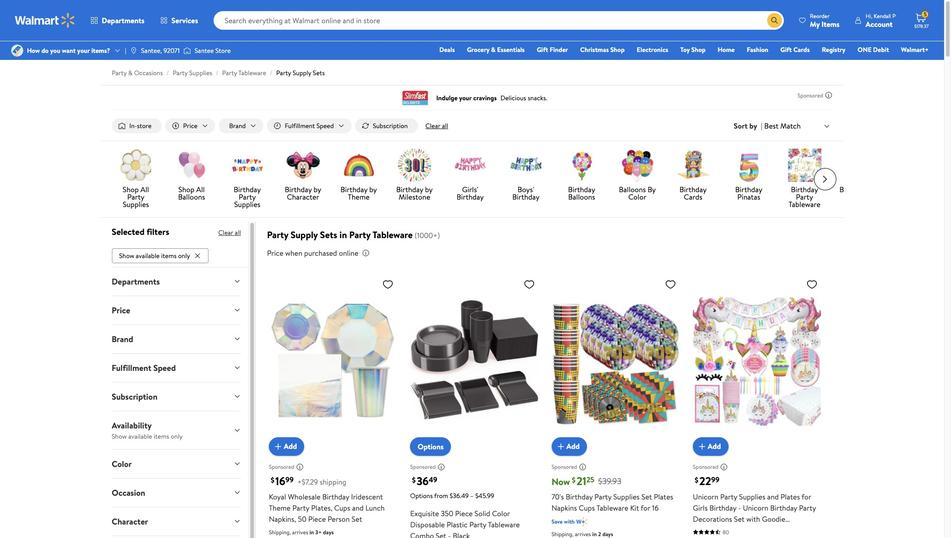 Task type: locate. For each thing, give the bounding box(es) containing it.
birthday inside birthday by milestone
[[397, 185, 424, 195]]

cups inside now $ 21 25 $39.93 70's birthday party supplies set plates napkins cups tableware kit for 16
[[579, 503, 595, 513]]

party inside now $ 21 25 $39.93 70's birthday party supplies set plates napkins cups tableware kit for 16
[[595, 492, 612, 502]]

one debit
[[858, 45, 890, 54]]

1 horizontal spatial 99
[[712, 475, 720, 485]]

all
[[141, 185, 149, 195], [196, 185, 205, 195]]

koyal wholesale birthday iridescent theme party plates, cups and lunch napkins, 50 piece person set image
[[269, 275, 398, 449]]

items down "filters"
[[161, 251, 177, 261]]

ad disclaimer and feedback image up 21
[[579, 464, 587, 471]]

99 inside $ 22 99
[[712, 475, 720, 485]]

2 $ from the left
[[412, 475, 416, 486]]

options down 36
[[411, 492, 433, 501]]

by for theme
[[370, 185, 377, 195]]

ad disclaimer and feedback image for $39.93
[[579, 464, 587, 471]]

subscription up availability
[[112, 391, 158, 403]]

all inside shop all balloons
[[196, 185, 205, 195]]

party down birthday party tableware image in the right of the page
[[797, 192, 814, 202]]

show available items only button
[[112, 249, 209, 263]]

1 vertical spatial items
[[154, 432, 169, 441]]

departments down 'show available items only'
[[112, 276, 160, 288]]

party down the 92071
[[173, 68, 188, 78]]

party left "occasions" at the left top of page
[[112, 68, 127, 78]]

-
[[739, 503, 742, 513], [449, 531, 451, 539]]

$ inside $ 22 99
[[695, 475, 699, 486]]

0 vertical spatial fulfillment
[[285, 121, 315, 131]]

and inside unicorn party supplies and plates for girls birthday - unicorn birthday party decorations set with goodie bags,unicorn ring,unicorn bracelet, xl table cloth for creating ama
[[768, 492, 779, 502]]

49
[[429, 475, 438, 485]]

0 horizontal spatial for
[[641, 503, 651, 513]]

all inside sort and filter section element
[[442, 121, 449, 131]]

1 vertical spatial fulfillment speed
[[112, 362, 176, 374]]

99 left +$7.29
[[286, 475, 294, 485]]

finder
[[550, 45, 569, 54]]

add to cart image for 22
[[697, 441, 708, 453]]

ad disclaimer and feedback image for +$7.29 shipping
[[296, 464, 304, 471]]

reorder
[[811, 12, 830, 20]]

party inside shop all party supplies
[[127, 192, 145, 202]]

$ left 22
[[695, 475, 699, 486]]

1 all from the left
[[141, 185, 149, 195]]

1 vertical spatial unicorn
[[744, 503, 769, 513]]

1 horizontal spatial subscription
[[373, 121, 408, 131]]

by for milestone
[[425, 185, 433, 195]]

2 horizontal spatial price
[[267, 248, 284, 258]]

sponsored up koyal
[[269, 464, 295, 471]]

add button up +$7.29
[[269, 438, 305, 456]]

0 horizontal spatial /
[[167, 68, 169, 78]]

birthday party supplies image
[[231, 149, 264, 182]]

$ left 36
[[412, 475, 416, 486]]

birthday balloons link
[[558, 149, 606, 203]]

3 $ from the left
[[572, 475, 576, 486]]

0 vertical spatial only
[[178, 251, 190, 261]]

birthday by milestone image
[[398, 149, 432, 182]]

3 add button from the left
[[694, 438, 729, 456]]

iridescent
[[351, 492, 383, 502]]

supplies inside unicorn party supplies and plates for girls birthday - unicorn birthday party decorations set with goodie bags,unicorn ring,unicorn bracelet, xl table cloth for creating ama
[[740, 492, 766, 502]]

clear all up birthday by milestone image
[[426, 121, 449, 131]]

clear all inside button
[[426, 121, 449, 131]]

all down shop all party supplies image
[[141, 185, 149, 195]]

by inside birthday by milestone
[[425, 185, 433, 195]]

1 99 from the left
[[286, 475, 294, 485]]

cups
[[334, 503, 351, 513], [579, 503, 595, 513]]

for inside now $ 21 25 $39.93 70's birthday party supplies set plates napkins cups tableware kit for 16
[[641, 503, 651, 513]]

shop all party supplies image
[[119, 149, 153, 182]]

&
[[492, 45, 496, 54], [128, 68, 133, 78]]

0 horizontal spatial price
[[112, 305, 130, 316]]

subscription inside button
[[373, 121, 408, 131]]

color inside balloons by color
[[629, 192, 647, 202]]

price inside sort and filter section element
[[183, 121, 198, 131]]

shop right the toy
[[692, 45, 706, 54]]

clear all down the birthday party supplies
[[218, 228, 241, 238]]

electronics
[[637, 45, 669, 54]]

shop right christmas
[[611, 45, 625, 54]]

birthday right next slide for chipmodulewithimages list
[[840, 185, 867, 195]]

1 vertical spatial all
[[235, 228, 241, 238]]

birthday by character image
[[287, 149, 320, 182]]

price button
[[166, 119, 215, 133], [104, 296, 249, 325]]

1 / from the left
[[167, 68, 169, 78]]

supplies inside shop all party supplies
[[123, 199, 149, 210]]

 image
[[130, 47, 138, 54]]

show
[[119, 251, 134, 261], [112, 432, 127, 441]]

$ up koyal
[[271, 475, 275, 486]]

christmas shop link
[[577, 45, 629, 55]]

birthday by theme
[[341, 185, 377, 202]]

0 horizontal spatial 16
[[276, 473, 286, 489]]

2 add from the left
[[567, 442, 580, 452]]

show available items only list item
[[112, 247, 211, 263]]

1 ad disclaimer and feedback image from the left
[[438, 464, 445, 471]]

subscription button
[[104, 383, 249, 411]]

0 vertical spatial cards
[[794, 45, 810, 54]]

 image
[[11, 45, 23, 57], [184, 46, 191, 55]]

theme down koyal
[[269, 503, 291, 513]]

supplies up "kit"
[[614, 492, 640, 502]]

1 horizontal spatial with
[[747, 514, 761, 525]]

0 vertical spatial unicorn
[[694, 492, 719, 502]]

birthday down birthday party tableware image in the right of the page
[[792, 185, 819, 195]]

$ 22 99
[[695, 473, 720, 489]]

1 horizontal spatial -
[[739, 503, 742, 513]]

party up when
[[267, 229, 289, 241]]

0 horizontal spatial character
[[112, 516, 148, 528]]

$39.93
[[599, 476, 622, 488]]

unicorn up goodie
[[744, 503, 769, 513]]

speed
[[317, 121, 334, 131], [154, 362, 176, 374]]

350
[[441, 509, 454, 519]]

availability
[[112, 420, 152, 432]]

walmart+
[[902, 45, 930, 54]]

subscription up birthday by milestone image
[[373, 121, 408, 131]]

for right 80
[[731, 537, 741, 539]]

0 vertical spatial color
[[629, 192, 647, 202]]

2 horizontal spatial color
[[629, 192, 647, 202]]

supplies down birthday party supplies image
[[234, 199, 261, 210]]

exquisite
[[411, 509, 439, 519]]

party down shop all party supplies image
[[127, 192, 145, 202]]

with right save
[[565, 518, 575, 526]]

| left best
[[762, 121, 763, 131]]

ad disclaimer and feedback image down options link
[[438, 464, 445, 471]]

fulfillment inside tab
[[112, 362, 152, 374]]

1 horizontal spatial add button
[[552, 438, 588, 456]]

1 vertical spatial theme
[[269, 503, 291, 513]]

with
[[747, 514, 761, 525], [565, 518, 575, 526]]

color up occasion
[[112, 459, 132, 470]]

balloons inside birthday balloons
[[569, 192, 596, 202]]

unicorn up girls
[[694, 492, 719, 502]]

birthday down birthday by character image
[[285, 185, 312, 195]]

unicorn party supplies and plates for girls birthday - unicorn birthday party decorations set with goodie bags,unicorn ring,unicorn bracelet, xl table cloth for creating ama
[[694, 492, 819, 539]]

options link
[[411, 438, 452, 456]]

birthday pinatas image
[[733, 149, 766, 182]]

subscription tab
[[104, 383, 249, 411]]

cups for 21
[[579, 503, 595, 513]]

$ for 22
[[695, 475, 699, 486]]

1 horizontal spatial cups
[[579, 503, 595, 513]]

/ down santee store
[[216, 68, 219, 78]]

brand button
[[219, 119, 264, 133], [104, 325, 249, 354]]

in up online
[[340, 229, 347, 241]]

add to favorites list, 70's birthday party supplies set plates napkins cups tableware kit for 16 image
[[666, 279, 677, 291]]

99 inside $ 16 99 +$7.29 shipping koyal wholesale birthday iridescent theme party plates, cups and lunch napkins, 50 piece person set shipping, arrives in 3+ days
[[286, 475, 294, 485]]

by right sort
[[750, 121, 758, 131]]

0 horizontal spatial cards
[[684, 192, 703, 202]]

show inside availability show available items only
[[112, 432, 127, 441]]

ad disclaimer and feedback image
[[826, 92, 833, 99], [296, 464, 304, 471], [721, 464, 728, 471]]

by for |
[[750, 121, 758, 131]]

combo
[[411, 531, 434, 539]]

cards inside birthday cards
[[684, 192, 703, 202]]

1 vertical spatial show
[[112, 432, 127, 441]]

add for 21
[[567, 442, 580, 452]]

1 vertical spatial for
[[641, 503, 651, 513]]

brand inside tab
[[112, 334, 133, 345]]

1 vertical spatial clear
[[218, 228, 233, 238]]

1 horizontal spatial 16
[[653, 503, 659, 513]]

cards down birthday cards image
[[684, 192, 703, 202]]

2 horizontal spatial /
[[270, 68, 273, 78]]

1 vertical spatial character
[[112, 516, 148, 528]]

fulfillment speed inside tab
[[112, 362, 176, 374]]

piece down plates,
[[308, 514, 326, 525]]

& for grocery
[[492, 45, 496, 54]]

0 vertical spatial clear all button
[[422, 119, 452, 133]]

creating
[[743, 537, 771, 539]]

1 horizontal spatial and
[[768, 492, 779, 502]]

birthday down boys' birthday image
[[513, 192, 540, 202]]

by inside sort and filter section element
[[750, 121, 758, 131]]

essentials
[[498, 45, 525, 54]]

brand button up birthday party supplies image
[[219, 119, 264, 133]]

Search search field
[[214, 11, 785, 30]]

0 horizontal spatial piece
[[308, 514, 326, 525]]

1 add from the left
[[284, 442, 297, 452]]

0 horizontal spatial ad disclaimer and feedback image
[[296, 464, 304, 471]]

by down birthday by milestone image
[[425, 185, 433, 195]]

2 horizontal spatial for
[[802, 492, 812, 502]]

theme inside $ 16 99 +$7.29 shipping koyal wholesale birthday iridescent theme party plates, cups and lunch napkins, 50 piece person set shipping, arrives in 3+ days
[[269, 503, 291, 513]]

1 vertical spatial 16
[[653, 503, 659, 513]]

1 vertical spatial fulfillment
[[112, 362, 152, 374]]

fulfillment speed button up birthday by character image
[[267, 119, 352, 133]]

- up ring,unicorn
[[739, 503, 742, 513]]

0 vertical spatial items
[[161, 251, 177, 261]]

0 vertical spatial subscription
[[373, 121, 408, 131]]

with inside unicorn party supplies and plates for girls birthday - unicorn birthday party decorations set with goodie bags,unicorn ring,unicorn bracelet, xl table cloth for creating ama
[[747, 514, 761, 525]]

$45.99
[[476, 492, 495, 501]]

1 horizontal spatial price
[[183, 121, 198, 131]]

1 vertical spatial speed
[[154, 362, 176, 374]]

- inside exquisite 350 piece solid color disposable plastic party tableware combo set - black
[[449, 531, 451, 539]]

days right 2
[[603, 531, 614, 539]]

0 horizontal spatial days
[[323, 529, 334, 537]]

and up goodie
[[768, 492, 779, 502]]

tableware inside now $ 21 25 $39.93 70's birthday party supplies set plates napkins cups tableware kit for 16
[[597, 503, 629, 513]]

0 horizontal spatial color
[[112, 459, 132, 470]]

add button for 16
[[269, 438, 305, 456]]

gift
[[537, 45, 549, 54], [781, 45, 793, 54], [869, 185, 882, 195]]

by inside birthday by theme
[[370, 185, 377, 195]]

all for party
[[141, 185, 149, 195]]

all inside shop all party supplies
[[141, 185, 149, 195]]

piece inside $ 16 99 +$7.29 shipping koyal wholesale birthday iridescent theme party plates, cups and lunch napkins, 50 piece person set shipping, arrives in 3+ days
[[308, 514, 326, 525]]

only inside availability show available items only
[[171, 432, 183, 441]]

1 horizontal spatial in
[[340, 229, 347, 241]]

| right items?
[[125, 46, 126, 55]]

shop
[[611, 45, 625, 54], [692, 45, 706, 54], [123, 185, 139, 195], [179, 185, 195, 195]]

0 horizontal spatial add
[[284, 442, 297, 452]]

99 for 16
[[286, 475, 294, 485]]

hi, kendall p account
[[866, 12, 897, 29]]

clear all button down the birthday party supplies
[[218, 225, 241, 240]]

in left 3+
[[310, 529, 314, 537]]

99
[[286, 475, 294, 485], [712, 475, 720, 485]]

legal information image
[[362, 250, 370, 257]]

character button
[[104, 508, 249, 536]]

disposable
[[411, 520, 445, 530]]

birthday inside birthday gift wrap
[[840, 185, 867, 195]]

1 vertical spatial |
[[762, 121, 763, 131]]

cards left registry
[[794, 45, 810, 54]]

speed up subscription dropdown button
[[154, 362, 176, 374]]

add to cart image
[[273, 441, 284, 453], [697, 441, 708, 453]]

2 all from the left
[[196, 185, 205, 195]]

2 99 from the left
[[712, 475, 720, 485]]

color right solid
[[492, 509, 510, 519]]

0 vertical spatial character
[[287, 192, 319, 202]]

0 vertical spatial available
[[136, 251, 160, 261]]

set inside $ 16 99 +$7.29 shipping koyal wholesale birthday iridescent theme party plates, cups and lunch napkins, 50 piece person set shipping, arrives in 3+ days
[[352, 514, 363, 525]]

plates,
[[311, 503, 333, 513]]

applied filters section element
[[112, 226, 169, 238]]

1 vertical spatial options
[[411, 492, 433, 501]]

supplies up applied filters section element
[[123, 199, 149, 210]]

1 horizontal spatial add
[[567, 442, 580, 452]]

show available items only
[[119, 251, 190, 261]]

by down 'birthday by theme' image
[[370, 185, 377, 195]]

1 horizontal spatial fulfillment speed
[[285, 121, 334, 131]]

gift cards
[[781, 45, 810, 54]]

decorations
[[694, 514, 733, 525]]

1 horizontal spatial fulfillment speed button
[[267, 119, 352, 133]]

account
[[866, 19, 893, 29]]

0 horizontal spatial add to cart image
[[273, 441, 284, 453]]

2 cups from the left
[[579, 503, 595, 513]]

add for 99
[[284, 442, 297, 452]]

show down selected
[[119, 251, 134, 261]]

$ inside $ 36 49
[[412, 475, 416, 486]]

store
[[216, 46, 231, 55]]

add
[[284, 442, 297, 452], [567, 442, 580, 452], [708, 442, 722, 452]]

1 vertical spatial -
[[449, 531, 451, 539]]

clear
[[426, 121, 441, 131], [218, 228, 233, 238]]

add button up $ 22 99 at right bottom
[[694, 438, 729, 456]]

25
[[587, 475, 595, 485]]

shop down the shop all balloons image
[[179, 185, 195, 195]]

1 horizontal spatial clear all
[[426, 121, 449, 131]]

wholesale
[[288, 492, 321, 502]]

0 vertical spatial price
[[183, 121, 198, 131]]

piece up "plastic" at the left bottom of the page
[[456, 509, 473, 519]]

days inside $ 16 99 +$7.29 shipping koyal wholesale birthday iridescent theme party plates, cups and lunch napkins, 50 piece person set shipping, arrives in 3+ days
[[323, 529, 334, 537]]

2 add to cart image from the left
[[697, 441, 708, 453]]

1 vertical spatial clear all button
[[218, 225, 241, 240]]

| inside sort and filter section element
[[762, 121, 763, 131]]

0 vertical spatial fulfillment speed
[[285, 121, 334, 131]]

16 right "kit"
[[653, 503, 659, 513]]

next slide for chipmodulewithimages list image
[[815, 168, 837, 191]]

1 add button from the left
[[269, 438, 305, 456]]

& right grocery
[[492, 45, 496, 54]]

add button for $
[[552, 438, 588, 456]]

speed up birthday by character image
[[317, 121, 334, 131]]

+$7.29
[[298, 477, 318, 487]]

cards
[[794, 45, 810, 54], [684, 192, 703, 202]]

tab
[[104, 537, 249, 539]]

shipping, down napkins,
[[269, 529, 291, 537]]

brand button down price tab
[[104, 325, 249, 354]]

available down applied filters section element
[[136, 251, 160, 261]]

2 ad disclaimer and feedback image from the left
[[579, 464, 587, 471]]

ad disclaimer and feedback image
[[438, 464, 445, 471], [579, 464, 587, 471]]

/ right party tableware link
[[270, 68, 273, 78]]

add to cart image
[[556, 441, 567, 453]]

& left "occasions" at the left top of page
[[128, 68, 133, 78]]

0 vertical spatial -
[[739, 503, 742, 513]]

cards for birthday cards
[[684, 192, 703, 202]]

0 vertical spatial &
[[492, 45, 496, 54]]

1 horizontal spatial gift
[[781, 45, 793, 54]]

party down solid
[[470, 520, 487, 530]]

add to cart image for +$7.29 shipping
[[273, 441, 284, 453]]

0 horizontal spatial add button
[[269, 438, 305, 456]]

0 horizontal spatial and
[[352, 503, 364, 513]]

birthday down 21
[[566, 492, 593, 502]]

1 vertical spatial only
[[171, 432, 183, 441]]

cups up walmart plus icon at bottom
[[579, 503, 595, 513]]

add button up now
[[552, 438, 588, 456]]

|
[[125, 46, 126, 55], [762, 121, 763, 131]]

$ left 21
[[572, 475, 576, 486]]

cups up person
[[334, 503, 351, 513]]

piece inside exquisite 350 piece solid color disposable plastic party tableware combo set - black
[[456, 509, 473, 519]]

1 $ from the left
[[271, 475, 275, 486]]

2 add button from the left
[[552, 438, 588, 456]]

0 vertical spatial departments button
[[83, 9, 153, 32]]

0 horizontal spatial clear all
[[218, 228, 241, 238]]

party up decorations
[[721, 492, 738, 502]]

birthday down 'birthday by theme' image
[[341, 185, 368, 195]]

for up xl
[[802, 492, 812, 502]]

2
[[599, 531, 602, 539]]

all
[[442, 121, 449, 131], [235, 228, 241, 238]]

1 horizontal spatial add to cart image
[[697, 441, 708, 453]]

want
[[62, 46, 76, 55]]

party inside exquisite 350 piece solid color disposable plastic party tableware combo set - black
[[470, 520, 487, 530]]

& for party
[[128, 68, 133, 78]]

1 cups from the left
[[334, 503, 351, 513]]

0 horizontal spatial gift
[[537, 45, 549, 54]]

0 horizontal spatial fulfillment speed button
[[104, 354, 249, 382]]

fulfillment speed
[[285, 121, 334, 131], [112, 362, 176, 374]]

1 vertical spatial available
[[128, 432, 152, 441]]

0 horizontal spatial theme
[[269, 503, 291, 513]]

gift for gift finder
[[537, 45, 549, 54]]

0 vertical spatial for
[[802, 492, 812, 502]]

party down $39.93
[[595, 492, 612, 502]]

0 horizontal spatial cups
[[334, 503, 351, 513]]

party down store
[[222, 68, 237, 78]]

party tableware link
[[222, 68, 267, 78]]

1 horizontal spatial for
[[731, 537, 741, 539]]

save with
[[552, 518, 575, 526]]

character inside dropdown button
[[112, 516, 148, 528]]

- inside unicorn party supplies and plates for girls birthday - unicorn birthday party decorations set with goodie bags,unicorn ring,unicorn bracelet, xl table cloth for creating ama
[[739, 503, 742, 513]]

subscription
[[373, 121, 408, 131], [112, 391, 158, 403]]

0 horizontal spatial all
[[235, 228, 241, 238]]

cups inside $ 16 99 +$7.29 shipping koyal wholesale birthday iridescent theme party plates, cups and lunch napkins, 50 piece person set shipping, arrives in 3+ days
[[334, 503, 351, 513]]

in-store
[[129, 121, 152, 131]]

how do you want your items?
[[27, 46, 110, 55]]

2 plates from the left
[[781, 492, 801, 502]]

16 up koyal
[[276, 473, 286, 489]]

party inside birthday party tableware
[[797, 192, 814, 202]]

/ right "occasions" at the left top of page
[[167, 68, 169, 78]]

shipping, inside $ 16 99 +$7.29 shipping koyal wholesale birthday iridescent theme party plates, cups and lunch napkins, 50 piece person set shipping, arrives in 3+ days
[[269, 529, 291, 537]]

fulfillment speed tab
[[104, 354, 249, 382]]

1 vertical spatial departments
[[112, 276, 160, 288]]

available inside availability show available items only
[[128, 432, 152, 441]]

color inside color dropdown button
[[112, 459, 132, 470]]

0 horizontal spatial  image
[[11, 45, 23, 57]]

party
[[112, 68, 127, 78], [173, 68, 188, 78], [222, 68, 237, 78], [276, 68, 291, 78], [127, 192, 145, 202], [239, 192, 256, 202], [797, 192, 814, 202], [267, 229, 289, 241], [350, 229, 371, 241], [595, 492, 612, 502], [721, 492, 738, 502], [293, 503, 310, 513], [800, 503, 817, 513], [470, 520, 487, 530]]

$ inside now $ 21 25 $39.93 70's birthday party supplies set plates napkins cups tableware kit for 16
[[572, 475, 576, 486]]

0 horizontal spatial brand
[[112, 334, 133, 345]]

sponsored up 22
[[694, 464, 719, 471]]

1 horizontal spatial ad disclaimer and feedback image
[[721, 464, 728, 471]]

character down occasion
[[112, 516, 148, 528]]

add button
[[269, 438, 305, 456], [552, 438, 588, 456], [694, 438, 729, 456]]

birthday balloons image
[[565, 149, 599, 182]]

supplies
[[189, 68, 212, 78], [123, 199, 149, 210], [234, 199, 261, 210], [614, 492, 640, 502], [740, 492, 766, 502]]

1 plates from the left
[[654, 492, 674, 502]]

cloth
[[712, 537, 730, 539]]

1 horizontal spatial unicorn
[[744, 503, 769, 513]]

available down availability
[[128, 432, 152, 441]]

1 add to cart image from the left
[[273, 441, 284, 453]]

available
[[136, 251, 160, 261], [128, 432, 152, 441]]

99 up decorations
[[712, 475, 720, 485]]

fulfillment speed button up subscription dropdown button
[[104, 354, 249, 382]]

1 horizontal spatial balloons
[[569, 192, 596, 202]]

for
[[802, 492, 812, 502], [641, 503, 651, 513], [731, 537, 741, 539]]

p
[[893, 12, 897, 20]]

0 horizontal spatial in
[[310, 529, 314, 537]]

by inside birthday by character
[[314, 185, 322, 195]]

sponsored up now
[[552, 464, 578, 471]]

for right "kit"
[[641, 503, 651, 513]]

shop all balloons link
[[168, 149, 216, 203]]

all for balloons
[[196, 185, 205, 195]]

sponsored for +$7.29 shipping
[[269, 464, 295, 471]]

by for character
[[314, 185, 322, 195]]

1 horizontal spatial all
[[442, 121, 449, 131]]

ad disclaimer and feedback image for 36
[[438, 464, 445, 471]]

1 horizontal spatial &
[[492, 45, 496, 54]]

online
[[339, 248, 359, 258]]

sponsored for 22
[[694, 464, 719, 471]]

0 horizontal spatial &
[[128, 68, 133, 78]]

shipping, arrives in 2 days
[[552, 531, 614, 539]]

price tab
[[104, 296, 249, 325]]

birthday inside now $ 21 25 $39.93 70's birthday party supplies set plates napkins cups tableware kit for 16
[[566, 492, 593, 502]]

subscription inside dropdown button
[[112, 391, 158, 403]]

4 $ from the left
[[695, 475, 699, 486]]

set inside unicorn party supplies and plates for girls birthday - unicorn birthday party decorations set with goodie bags,unicorn ring,unicorn bracelet, xl table cloth for creating ama
[[735, 514, 745, 525]]

add to favorites list, koyal wholesale birthday iridescent theme party plates, cups and lunch napkins, 50 piece person set image
[[383, 279, 394, 291]]

bags,unicorn
[[694, 526, 735, 536]]

grocery & essentials
[[467, 45, 525, 54]]

gift inside "link"
[[537, 45, 549, 54]]

0 vertical spatial fulfillment speed button
[[267, 119, 352, 133]]

birthday by theme image
[[342, 149, 376, 182]]

departments button up items?
[[83, 9, 153, 32]]

birthday by milestone link
[[391, 149, 439, 203]]

$ inside $ 16 99 +$7.29 shipping koyal wholesale birthday iridescent theme party plates, cups and lunch napkins, 50 piece person set shipping, arrives in 3+ days
[[271, 475, 275, 486]]

best match button
[[763, 120, 833, 132]]

birthday by theme link
[[335, 149, 383, 203]]

1 horizontal spatial |
[[762, 121, 763, 131]]

christmas
[[581, 45, 609, 54]]

1 horizontal spatial ad disclaimer and feedback image
[[579, 464, 587, 471]]

options for options from $36.49 – $45.99
[[411, 492, 433, 501]]

items up color tab
[[154, 432, 169, 441]]

shipping
[[320, 477, 347, 487]]

color left by
[[629, 192, 647, 202]]

70's birthday party supplies set plates napkins cups tableware kit for 16 image
[[552, 275, 681, 449]]

departments up items?
[[102, 15, 145, 26]]

supplies up goodie
[[740, 492, 766, 502]]

best
[[765, 121, 779, 131]]

price button up brand tab
[[104, 296, 249, 325]]

character tab
[[104, 508, 249, 536]]

birthday party tableware link
[[781, 149, 829, 210]]



Task type: describe. For each thing, give the bounding box(es) containing it.
availability show available items only
[[112, 420, 183, 441]]

gift cards link
[[777, 45, 815, 55]]

occasion button
[[104, 479, 249, 507]]

2 / from the left
[[216, 68, 219, 78]]

birthday balloons
[[569, 185, 596, 202]]

my
[[811, 19, 821, 29]]

sort and filter section element
[[101, 111, 844, 141]]

supplies down santee
[[189, 68, 212, 78]]

balloons inside "link"
[[178, 192, 205, 202]]

birthday pinatas
[[736, 185, 763, 202]]

tableware inside exquisite 350 piece solid color disposable plastic party tableware combo set - black
[[488, 520, 520, 530]]

birthday down birthday party supplies image
[[234, 185, 261, 195]]

1 vertical spatial price button
[[104, 296, 249, 325]]

santee store
[[195, 46, 231, 55]]

birthday party tableware
[[789, 185, 821, 210]]

color inside exquisite 350 piece solid color disposable plastic party tableware combo set - black
[[492, 509, 510, 519]]

supplies inside now $ 21 25 $39.93 70's birthday party supplies set plates napkins cups tableware kit for 16
[[614, 492, 640, 502]]

16 inside $ 16 99 +$7.29 shipping koyal wholesale birthday iridescent theme party plates, cups and lunch napkins, 50 piece person set shipping, arrives in 3+ days
[[276, 473, 286, 489]]

brand inside sort and filter section element
[[229, 121, 246, 131]]

sponsored for $39.93
[[552, 464, 578, 471]]

birthday gift wrap
[[840, 185, 882, 202]]

black
[[453, 531, 470, 539]]

price inside tab
[[112, 305, 130, 316]]

plates inside now $ 21 25 $39.93 70's birthday party supplies set plates napkins cups tableware kit for 16
[[654, 492, 674, 502]]

1 vertical spatial fulfillment speed button
[[104, 354, 249, 382]]

sponsored for 36
[[411, 464, 436, 471]]

debit
[[874, 45, 890, 54]]

$ for 16
[[271, 475, 275, 486]]

add to favorites list, unicorn party supplies and plates for girls birthday - unicorn birthday party decorations set with goodie bags,unicorn ring,unicorn bracelet, xl table cloth for creating amazing unicorn theme party image
[[807, 279, 818, 291]]

girls' birthday
[[457, 185, 484, 202]]

 image for how do you want your items?
[[11, 45, 23, 57]]

arrives inside $ 16 99 +$7.29 shipping koyal wholesale birthday iridescent theme party plates, cups and lunch napkins, 50 piece person set shipping, arrives in 3+ days
[[292, 529, 308, 537]]

1 vertical spatial price
[[267, 248, 284, 258]]

birthday down birthday pinatas image
[[736, 185, 763, 195]]

92071
[[164, 46, 180, 55]]

birthday inside $ 16 99 +$7.29 shipping koyal wholesale birthday iridescent theme party plates, cups and lunch napkins, 50 piece person set shipping, arrives in 3+ days
[[323, 492, 350, 502]]

ring,unicorn
[[737, 526, 779, 536]]

clear all for the leftmost clear all button
[[218, 228, 241, 238]]

speed inside fulfillment speed tab
[[154, 362, 176, 374]]

fulfillment speed inside sort and filter section element
[[285, 121, 334, 131]]

hi,
[[866, 12, 873, 20]]

items inside 'button'
[[161, 251, 177, 261]]

fulfillment inside sort and filter section element
[[285, 121, 315, 131]]

christmas shop
[[581, 45, 625, 54]]

party inside $ 16 99 +$7.29 shipping koyal wholesale birthday iridescent theme party plates, cups and lunch napkins, 50 piece person set shipping, arrives in 3+ days
[[293, 503, 310, 513]]

party up legal information image
[[350, 229, 371, 241]]

supplies inside the birthday party supplies
[[234, 199, 261, 210]]

birthday down girls' birthday image
[[457, 192, 484, 202]]

22
[[700, 473, 712, 489]]

0 vertical spatial departments
[[102, 15, 145, 26]]

sort by |
[[734, 121, 763, 131]]

selected
[[112, 226, 145, 238]]

speed inside sort and filter section element
[[317, 121, 334, 131]]

80
[[723, 529, 730, 537]]

1 vertical spatial brand button
[[104, 325, 249, 354]]

balloons by color
[[619, 185, 656, 202]]

ad disclaimer and feedback image for 22
[[721, 464, 728, 471]]

2 horizontal spatial ad disclaimer and feedback image
[[826, 92, 833, 99]]

exquisite 350 piece solid color disposable plastic party tableware combo set - black image
[[411, 275, 539, 449]]

50
[[298, 514, 307, 525]]

1 horizontal spatial clear all button
[[422, 119, 452, 133]]

departments inside tab
[[112, 276, 160, 288]]

one
[[858, 45, 872, 54]]

walmart image
[[15, 13, 75, 28]]

cups for 99
[[334, 503, 351, 513]]

in-store button
[[112, 119, 162, 133]]

birthday party supplies
[[234, 185, 261, 210]]

one debit link
[[854, 45, 894, 55]]

balloons by color image
[[621, 149, 655, 182]]

color tab
[[104, 450, 249, 479]]

occasions
[[134, 68, 163, 78]]

0 horizontal spatial with
[[565, 518, 575, 526]]

fashion link
[[743, 45, 773, 55]]

how
[[27, 46, 40, 55]]

birthday up goodie
[[771, 503, 798, 513]]

party & occasions link
[[112, 68, 163, 78]]

gift for gift cards
[[781, 45, 793, 54]]

birthday cards image
[[677, 149, 710, 182]]

deals link
[[436, 45, 459, 55]]

2 vertical spatial for
[[731, 537, 741, 539]]

exquisite 350 piece solid color disposable plastic party tableware combo set - black
[[411, 509, 520, 539]]

Walmart Site-Wide search field
[[214, 11, 785, 30]]

2 horizontal spatial in
[[593, 531, 597, 539]]

shop inside shop all balloons
[[179, 185, 195, 195]]

by
[[648, 185, 656, 195]]

99 for 22
[[712, 475, 720, 485]]

grocery
[[467, 45, 490, 54]]

shop all party supplies
[[123, 185, 149, 210]]

goodie
[[763, 514, 786, 525]]

1 horizontal spatial arrives
[[575, 531, 591, 539]]

registry link
[[818, 45, 850, 55]]

plates inside unicorn party supplies and plates for girls birthday - unicorn birthday party decorations set with goodie bags,unicorn ring,unicorn bracelet, xl table cloth for creating ama
[[781, 492, 801, 502]]

party supply sets in party tableware (1000+)
[[267, 229, 440, 241]]

1 vertical spatial sets
[[320, 229, 338, 241]]

items
[[822, 19, 840, 29]]

registry
[[823, 45, 846, 54]]

sort
[[734, 121, 748, 131]]

3 add from the left
[[708, 442, 722, 452]]

birthday by character link
[[279, 149, 327, 203]]

1 horizontal spatial days
[[603, 531, 614, 539]]

search icon image
[[772, 17, 779, 24]]

0 vertical spatial supply
[[293, 68, 312, 78]]

plastic
[[447, 520, 468, 530]]

gift inside birthday gift wrap
[[869, 185, 882, 195]]

birthday inside birthday by character
[[285, 185, 312, 195]]

unicorn party supplies and plates for girls birthday - unicorn birthday party decorations set with goodie bags,unicorn ring,unicorn bracelet, xl table cloth for creating amazing unicorn theme party image
[[694, 275, 822, 449]]

girls'
[[463, 185, 479, 195]]

shop all balloons image
[[175, 149, 208, 182]]

shop all balloons
[[178, 185, 205, 202]]

0 vertical spatial |
[[125, 46, 126, 55]]

departments tab
[[104, 268, 249, 296]]

character inside birthday by character
[[287, 192, 319, 202]]

walmart plus image
[[577, 518, 588, 527]]

show inside 'button'
[[119, 251, 134, 261]]

party up xl
[[800, 503, 817, 513]]

0 vertical spatial price button
[[166, 119, 215, 133]]

add to favorites list, exquisite 350 piece solid color disposable plastic party tableware combo set - black image
[[524, 279, 535, 291]]

16 inside now $ 21 25 $39.93 70's birthday party supplies set plates napkins cups tableware kit for 16
[[653, 503, 659, 513]]

theme inside birthday by theme
[[348, 192, 370, 202]]

set inside exquisite 350 piece solid color disposable plastic party tableware combo set - black
[[436, 531, 447, 539]]

clear inside sort and filter section element
[[426, 121, 441, 131]]

birthday down birthday cards image
[[680, 185, 707, 195]]

balloons by color link
[[614, 149, 662, 203]]

home link
[[714, 45, 740, 55]]

birthday down birthday balloons "image"
[[569, 185, 596, 195]]

items?
[[91, 46, 110, 55]]

when
[[286, 248, 303, 258]]

1 vertical spatial supply
[[291, 229, 318, 241]]

boys' birthday link
[[502, 149, 551, 203]]

girls' birthday link
[[446, 149, 495, 203]]

1 horizontal spatial shipping,
[[552, 531, 574, 539]]

pinatas
[[738, 192, 761, 202]]

set inside now $ 21 25 $39.93 70's birthday party supplies set plates napkins cups tableware kit for 16
[[642, 492, 653, 502]]

and inside $ 16 99 +$7.29 shipping koyal wholesale birthday iridescent theme party plates, cups and lunch napkins, 50 piece person set shipping, arrives in 3+ days
[[352, 503, 364, 513]]

0 vertical spatial brand button
[[219, 119, 264, 133]]

match
[[781, 121, 802, 131]]

shop all party supplies link
[[112, 149, 160, 210]]

fashion
[[747, 45, 769, 54]]

now
[[552, 476, 571, 488]]

save
[[552, 518, 563, 526]]

selected filters
[[112, 226, 169, 238]]

balloons inside balloons by color
[[619, 185, 646, 195]]

do
[[41, 46, 49, 55]]

birthday party tableware image
[[789, 149, 822, 182]]

0 vertical spatial sets
[[313, 68, 325, 78]]

party inside the birthday party supplies
[[239, 192, 256, 202]]

clear all for the rightmost clear all button
[[426, 121, 449, 131]]

deals
[[440, 45, 455, 54]]

electronics link
[[633, 45, 673, 55]]

now $ 21 25 $39.93 70's birthday party supplies set plates napkins cups tableware kit for 16
[[552, 473, 674, 513]]

items inside availability show available items only
[[154, 432, 169, 441]]

color button
[[104, 450, 249, 479]]

cards for gift cards
[[794, 45, 810, 54]]

occasion tab
[[104, 479, 249, 507]]

birthday up decorations
[[710, 503, 737, 513]]

occasion
[[112, 487, 145, 499]]

$ for 36
[[412, 475, 416, 486]]

birthday party supplies link
[[223, 149, 272, 210]]

bracelet,
[[781, 526, 810, 536]]

napkins,
[[269, 514, 296, 525]]

santee,
[[141, 46, 162, 55]]

0 horizontal spatial clear all button
[[218, 225, 241, 240]]

birthday inside birthday by theme
[[341, 185, 368, 195]]

brand tab
[[104, 325, 249, 354]]

1 vertical spatial departments button
[[104, 268, 249, 296]]

table
[[694, 537, 710, 539]]

3 / from the left
[[270, 68, 273, 78]]

boys'
[[518, 185, 535, 195]]

best match
[[765, 121, 802, 131]]

services button
[[153, 9, 206, 32]]

birthday inside birthday party tableware
[[792, 185, 819, 195]]

boys' birthday image
[[510, 149, 543, 182]]

 image for santee store
[[184, 46, 191, 55]]

santee, 92071
[[141, 46, 180, 55]]

available inside show available items only 'button'
[[136, 251, 160, 261]]

kit
[[631, 503, 640, 513]]

0 horizontal spatial unicorn
[[694, 492, 719, 502]]

availability tab
[[104, 412, 249, 450]]

girls
[[694, 503, 708, 513]]

sponsored up best match dropdown button
[[798, 91, 824, 99]]

in inside $ 16 99 +$7.29 shipping koyal wholesale birthday iridescent theme party plates, cups and lunch napkins, 50 piece person set shipping, arrives in 3+ days
[[310, 529, 314, 537]]

gift finder
[[537, 45, 569, 54]]

shop inside shop all party supplies
[[123, 185, 139, 195]]

girls' birthday image
[[454, 149, 487, 182]]

party right party tableware link
[[276, 68, 291, 78]]

70's
[[552, 492, 564, 502]]

only inside 'button'
[[178, 251, 190, 261]]

kendall
[[874, 12, 892, 20]]

options for options
[[418, 442, 444, 452]]

fulfillment speed button inside sort and filter section element
[[267, 119, 352, 133]]

$178.37
[[915, 23, 930, 29]]



Task type: vqa. For each thing, say whether or not it's contained in the screenshot.
YOUR
yes



